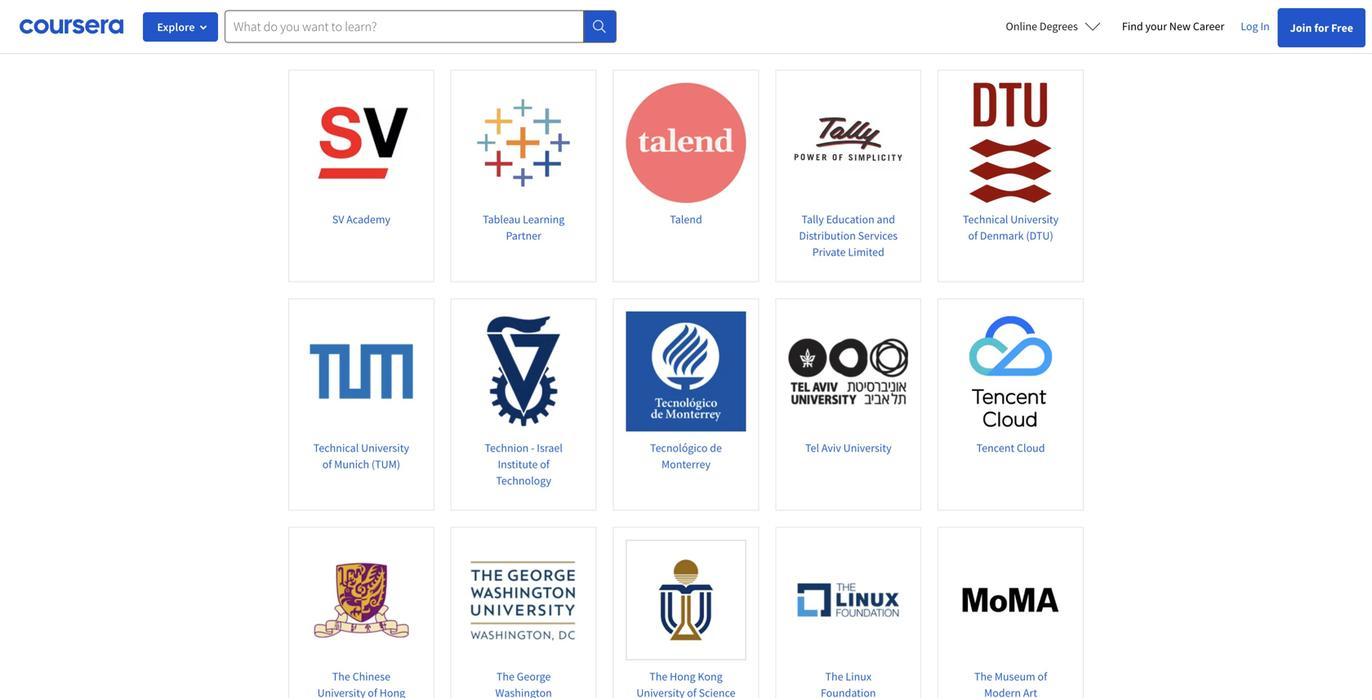 Task type: locate. For each thing, give the bounding box(es) containing it.
the museum of modern art
[[975, 670, 1048, 699]]

technical university of munich (tum) logo image
[[301, 312, 421, 432]]

3 the from the left
[[650, 670, 668, 684]]

the left george
[[497, 670, 515, 684]]

tencent
[[977, 441, 1015, 455]]

sv academy link
[[288, 70, 435, 282]]

university up (dtu)
[[1011, 212, 1059, 227]]

the for hong
[[650, 670, 668, 684]]

of inside the museum of modern art
[[1038, 670, 1048, 684]]

hong
[[670, 670, 696, 684]]

the inside the linux foundation
[[826, 670, 844, 684]]

4 the from the left
[[826, 670, 844, 684]]

technology
[[496, 473, 552, 488]]

sv
[[332, 212, 344, 227]]

israel
[[537, 441, 563, 455]]

technical inside technical university of denmark (dtu)
[[963, 212, 1009, 227]]

technical university of denmark (dtu)
[[963, 212, 1059, 243]]

None search field
[[225, 10, 617, 43]]

find your new career
[[1123, 19, 1225, 33]]

of down hong
[[687, 686, 697, 699]]

technical up munich
[[314, 441, 359, 455]]

technical university of denmark (dtu) link
[[938, 70, 1084, 282]]

services
[[858, 228, 898, 243]]

tally education and distribution services private limited link
[[776, 70, 922, 282]]

university down hong
[[637, 686, 685, 699]]

the left hong
[[650, 670, 668, 684]]

the inside the george washingto
[[497, 670, 515, 684]]

technical
[[963, 212, 1009, 227], [314, 441, 359, 455]]

technical university of denmark (dtu) logo image
[[951, 83, 1071, 203]]

find your new career link
[[1114, 16, 1233, 37]]

technical up denmark
[[963, 212, 1009, 227]]

What do you want to learn? text field
[[225, 10, 584, 43]]

university up the (tum)
[[361, 441, 409, 455]]

aviv
[[822, 441, 841, 455]]

the
[[332, 670, 350, 684], [497, 670, 515, 684], [650, 670, 668, 684], [826, 670, 844, 684], [975, 670, 993, 684]]

of inside the hong kong university of scienc
[[687, 686, 697, 699]]

tableau learning partner
[[483, 212, 565, 243]]

the inside the chinese university of hon
[[332, 670, 350, 684]]

denmark
[[980, 228, 1024, 243]]

university inside technical university of munich (tum)
[[361, 441, 409, 455]]

the museum of modern art logo image
[[951, 541, 1071, 661]]

online degrees
[[1006, 19, 1078, 33]]

free
[[1332, 20, 1354, 35]]

the left chinese
[[332, 670, 350, 684]]

the linux foundation link
[[776, 527, 922, 699]]

-
[[531, 441, 535, 455]]

the for linux
[[826, 670, 844, 684]]

tel
[[806, 441, 820, 455]]

limited
[[848, 245, 885, 259]]

the inside the museum of modern art
[[975, 670, 993, 684]]

1 the from the left
[[332, 670, 350, 684]]

the museum of modern art link
[[938, 527, 1084, 699]]

explore
[[157, 20, 195, 34]]

academy
[[347, 212, 391, 227]]

of down the israel
[[540, 457, 550, 472]]

linux
[[846, 670, 872, 684]]

talend logo image
[[626, 83, 746, 203]]

distribution
[[799, 228, 856, 243]]

tel aviv university link
[[776, 299, 922, 511]]

the george washington university logo image
[[464, 541, 584, 661]]

of
[[969, 228, 978, 243], [322, 457, 332, 472], [540, 457, 550, 472], [1038, 670, 1048, 684], [368, 686, 377, 699], [687, 686, 697, 699]]

of left munich
[[322, 457, 332, 472]]

the chinese university of hon
[[317, 670, 405, 699]]

the chinese university of hong kong logo image
[[301, 541, 421, 661]]

university down chinese
[[317, 686, 366, 699]]

log in link
[[1233, 16, 1278, 36]]

technical university of munich (tum)
[[314, 441, 409, 472]]

of inside the chinese university of hon
[[368, 686, 377, 699]]

find
[[1123, 19, 1144, 33]]

of left denmark
[[969, 228, 978, 243]]

1 horizontal spatial technical
[[963, 212, 1009, 227]]

tencent cloud
[[977, 441, 1045, 455]]

the up the modern
[[975, 670, 993, 684]]

of down chinese
[[368, 686, 377, 699]]

in
[[1261, 19, 1270, 33]]

munich
[[334, 457, 369, 472]]

the linux foundation logo image
[[789, 541, 909, 661]]

tecnológico de monterrey logo image
[[626, 312, 746, 432]]

coursera image
[[20, 13, 123, 39]]

art
[[1024, 686, 1038, 699]]

university
[[1011, 212, 1059, 227], [361, 441, 409, 455], [844, 441, 892, 455], [317, 686, 366, 699], [637, 686, 685, 699]]

0 vertical spatial technical
[[963, 212, 1009, 227]]

2 the from the left
[[497, 670, 515, 684]]

sv academy logo image
[[301, 83, 421, 203]]

the hong kong university of scienc link
[[613, 527, 759, 699]]

5 the from the left
[[975, 670, 993, 684]]

learning
[[523, 212, 565, 227]]

talend link
[[613, 70, 759, 282]]

technion - israel institute of technology
[[485, 441, 563, 488]]

0 horizontal spatial technical
[[314, 441, 359, 455]]

private
[[813, 245, 846, 259]]

1 vertical spatial technical
[[314, 441, 359, 455]]

career
[[1193, 19, 1225, 33]]

the inside the hong kong university of scienc
[[650, 670, 668, 684]]

technical inside technical university of munich (tum)
[[314, 441, 359, 455]]

of right museum
[[1038, 670, 1048, 684]]

log in
[[1241, 19, 1270, 33]]

of inside technical university of munich (tum)
[[322, 457, 332, 472]]

the up foundation
[[826, 670, 844, 684]]



Task type: vqa. For each thing, say whether or not it's contained in the screenshot.
the topmost Apply
no



Task type: describe. For each thing, give the bounding box(es) containing it.
(tum)
[[372, 457, 400, 472]]

new
[[1170, 19, 1191, 33]]

the chinese university of hon link
[[288, 527, 435, 699]]

tel aviv university
[[806, 441, 892, 455]]

join for free
[[1291, 20, 1354, 35]]

of inside 'technion - israel institute of technology'
[[540, 457, 550, 472]]

online degrees button
[[993, 8, 1114, 44]]

tencent cloud logo image
[[951, 312, 1071, 432]]

tencent cloud link
[[938, 299, 1084, 511]]

institute
[[498, 457, 538, 472]]

online
[[1006, 19, 1038, 33]]

join for free link
[[1278, 8, 1366, 47]]

tableau learning partner logo image
[[464, 83, 584, 203]]

explore button
[[143, 12, 218, 42]]

tableau
[[483, 212, 521, 227]]

technion - israel institute of technology logo image
[[464, 312, 584, 432]]

university inside technical university of denmark (dtu)
[[1011, 212, 1059, 227]]

(dtu)
[[1027, 228, 1054, 243]]

education
[[827, 212, 875, 227]]

the george washingto link
[[451, 527, 597, 699]]

chinese
[[353, 670, 391, 684]]

tally education and distribution services private limited
[[799, 212, 898, 259]]

tally education and distribution services private limited logo image
[[789, 83, 909, 203]]

tecnológico de monterrey
[[650, 441, 722, 472]]

tally
[[802, 212, 824, 227]]

monterrey
[[662, 457, 711, 472]]

modern
[[985, 686, 1021, 699]]

tecnológico
[[650, 441, 708, 455]]

of inside technical university of denmark (dtu)
[[969, 228, 978, 243]]

talend
[[670, 212, 702, 227]]

technical for denmark
[[963, 212, 1009, 227]]

join
[[1291, 20, 1313, 35]]

the george washingto
[[496, 670, 552, 699]]

university right aviv
[[844, 441, 892, 455]]

for
[[1315, 20, 1330, 35]]

log
[[1241, 19, 1259, 33]]

the hong kong university of science and technology logo image
[[626, 541, 746, 661]]

technion - israel institute of technology link
[[451, 299, 597, 511]]

tableau learning partner link
[[451, 70, 597, 282]]

your
[[1146, 19, 1168, 33]]

george
[[517, 670, 551, 684]]

foundation
[[821, 686, 876, 699]]

the linux foundation
[[821, 670, 876, 699]]

sv academy
[[332, 212, 391, 227]]

museum
[[995, 670, 1036, 684]]

partner
[[506, 228, 542, 243]]

technion
[[485, 441, 529, 455]]

tel aviv university logo image
[[789, 312, 909, 432]]

technical for munich
[[314, 441, 359, 455]]

and
[[877, 212, 896, 227]]

de
[[710, 441, 722, 455]]

the for chinese
[[332, 670, 350, 684]]

degrees
[[1040, 19, 1078, 33]]

technical university of munich (tum) link
[[288, 299, 435, 511]]

university inside the hong kong university of scienc
[[637, 686, 685, 699]]

the for george
[[497, 670, 515, 684]]

tecnológico de monterrey link
[[613, 299, 759, 511]]

kong
[[698, 670, 723, 684]]

university inside the chinese university of hon
[[317, 686, 366, 699]]

the hong kong university of scienc
[[637, 670, 736, 699]]

cloud
[[1017, 441, 1045, 455]]

the for museum
[[975, 670, 993, 684]]



